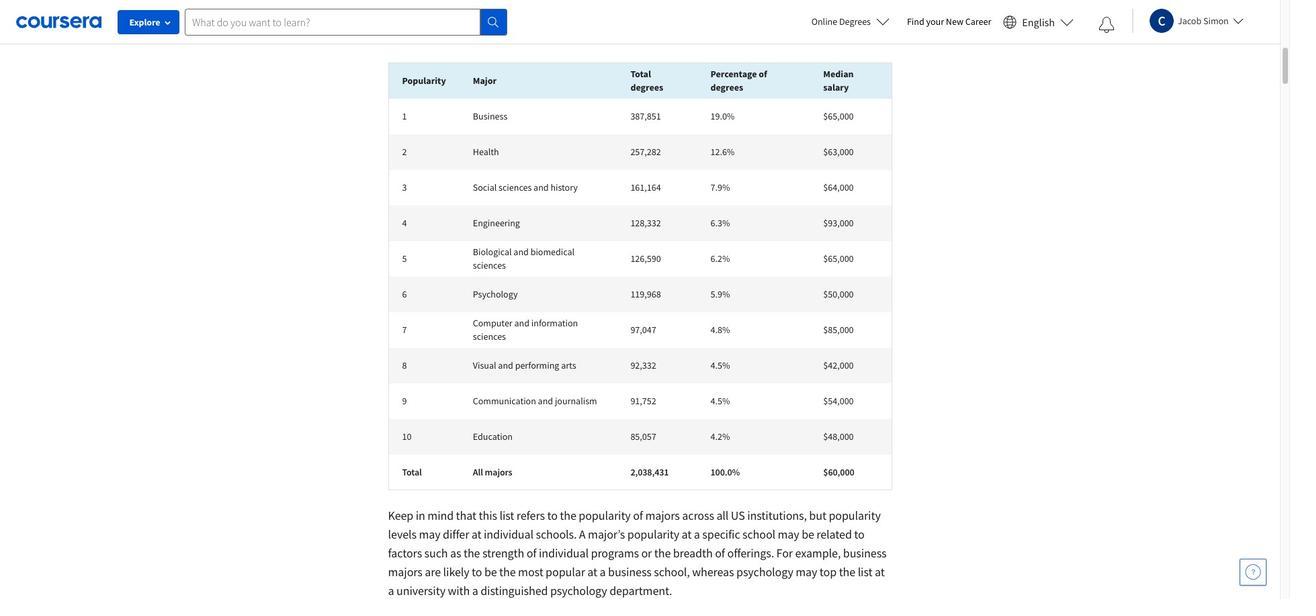 Task type: describe. For each thing, give the bounding box(es) containing it.
1 degrees from the left
[[631, 82, 664, 94]]

$93,000
[[824, 217, 854, 229]]

popularity up major's
[[579, 508, 631, 524]]

total degrees
[[631, 68, 664, 94]]

0 horizontal spatial business
[[608, 565, 652, 580]]

sciences for computer
[[473, 331, 506, 343]]

1 horizontal spatial business
[[844, 546, 887, 561]]

1 vertical spatial list
[[858, 565, 873, 580]]

and for biological
[[514, 246, 529, 258]]

visual
[[473, 360, 497, 372]]

communication and journalism
[[473, 395, 597, 407]]

biomedical
[[531, 246, 575, 258]]

7
[[402, 324, 407, 336]]

such
[[425, 546, 448, 561]]

the up schools.
[[560, 508, 577, 524]]

english button
[[999, 0, 1080, 44]]

find
[[908, 15, 925, 28]]

institutions,
[[748, 508, 807, 524]]

for
[[777, 546, 793, 561]]

we
[[519, 29, 534, 44]]

what
[[492, 29, 517, 44]]

2,038,431
[[631, 466, 669, 478]]

whereas
[[693, 565, 734, 580]]

257,282
[[631, 146, 661, 158]]

161,164
[[631, 182, 661, 194]]

computer and information sciences
[[473, 317, 578, 343]]

new
[[946, 15, 964, 28]]

as
[[450, 546, 461, 561]]

that
[[456, 508, 477, 524]]

visual and performing arts
[[473, 360, 577, 372]]

$42,000
[[824, 360, 854, 372]]

7.9%
[[711, 182, 730, 194]]

all
[[473, 466, 483, 478]]

your
[[927, 15, 945, 28]]

coursera image
[[16, 11, 102, 32]]

popular
[[546, 565, 585, 580]]

found:
[[536, 29, 569, 44]]

all majors
[[473, 466, 513, 478]]

business
[[473, 110, 508, 122]]

mind
[[428, 508, 454, 524]]

$50,000
[[824, 288, 854, 301]]

here's a summary of what we found:
[[388, 29, 569, 44]]

help center image
[[1246, 565, 1262, 581]]

may up such
[[419, 527, 441, 543]]

differ
[[443, 527, 469, 543]]

median salary
[[824, 68, 854, 94]]

2 horizontal spatial majors
[[646, 508, 680, 524]]

at right differ
[[472, 527, 482, 543]]

a down programs
[[600, 565, 606, 580]]

3
[[402, 182, 407, 194]]

and for computer
[[515, 317, 530, 329]]

may up for
[[778, 527, 800, 543]]

4.5% for 92,332
[[711, 360, 730, 372]]

this
[[479, 508, 497, 524]]

the right or at the bottom of page
[[655, 546, 671, 561]]

simon
[[1204, 14, 1229, 27]]

levels
[[388, 527, 417, 543]]

1
[[402, 110, 407, 122]]

refers
[[517, 508, 545, 524]]

of up most
[[527, 546, 537, 561]]

us
[[731, 508, 745, 524]]

history
[[551, 182, 578, 194]]

breadth
[[673, 546, 713, 561]]

across
[[683, 508, 715, 524]]

6.2%
[[711, 253, 730, 265]]

1 horizontal spatial psychology
[[737, 565, 794, 580]]

factors
[[388, 546, 422, 561]]

4
[[402, 217, 407, 229]]

2
[[402, 146, 407, 158]]

social
[[473, 182, 497, 194]]

biological and biomedical sciences
[[473, 246, 575, 272]]

degrees inside "percentage of degrees"
[[711, 82, 744, 94]]

the down strength at the bottom left of page
[[500, 565, 516, 580]]

but
[[810, 508, 827, 524]]

128,332
[[631, 217, 661, 229]]

the right as on the bottom of page
[[464, 546, 480, 561]]

of up or at the bottom of page
[[633, 508, 643, 524]]

8
[[402, 360, 407, 372]]

10
[[402, 431, 412, 443]]

total for total degrees
[[631, 68, 651, 80]]

92,332
[[631, 360, 657, 372]]

$48,000
[[824, 431, 854, 443]]

a down across
[[694, 527, 700, 543]]

of down specific
[[715, 546, 725, 561]]

$65,000 for 6.2%
[[824, 253, 854, 265]]

percentage of degrees
[[711, 68, 768, 94]]

major's
[[588, 527, 625, 543]]

total for total
[[402, 466, 422, 478]]

91,752
[[631, 395, 657, 407]]

$63,000
[[824, 146, 854, 158]]

english
[[1023, 15, 1055, 29]]



Task type: locate. For each thing, give the bounding box(es) containing it.
0 vertical spatial psychology
[[737, 565, 794, 580]]

4.5% for 91,752
[[711, 395, 730, 407]]

0 vertical spatial total
[[631, 68, 651, 80]]

median
[[824, 68, 854, 80]]

2 vertical spatial sciences
[[473, 331, 506, 343]]

list right this
[[500, 508, 515, 524]]

1 horizontal spatial be
[[802, 527, 815, 543]]

1 4.5% from the top
[[711, 360, 730, 372]]

university
[[397, 584, 446, 599]]

to right related
[[855, 527, 865, 543]]

0 vertical spatial to
[[548, 508, 558, 524]]

1 vertical spatial to
[[855, 527, 865, 543]]

individual up strength at the bottom left of page
[[484, 527, 534, 543]]

popularity up related
[[829, 508, 881, 524]]

and left history on the left
[[534, 182, 549, 194]]

health
[[473, 146, 499, 158]]

1 $65,000 from the top
[[824, 110, 854, 122]]

psychology down the popular
[[551, 584, 608, 599]]

education
[[473, 431, 513, 443]]

0 horizontal spatial list
[[500, 508, 515, 524]]

psychology
[[737, 565, 794, 580], [551, 584, 608, 599]]

jacob simon
[[1179, 14, 1229, 27]]

popularity
[[579, 508, 631, 524], [829, 508, 881, 524], [628, 527, 680, 543]]

5
[[402, 253, 407, 265]]

$65,000 down the salary
[[824, 110, 854, 122]]

sciences right social
[[499, 182, 532, 194]]

most
[[518, 565, 544, 580]]

0 horizontal spatial individual
[[484, 527, 534, 543]]

2 $65,000 from the top
[[824, 253, 854, 265]]

business up department.
[[608, 565, 652, 580]]

to up schools.
[[548, 508, 558, 524]]

1 vertical spatial individual
[[539, 546, 589, 561]]

and right the biological
[[514, 246, 529, 258]]

6.3%
[[711, 217, 730, 229]]

at up 'breadth'
[[682, 527, 692, 543]]

sciences for biological
[[473, 260, 506, 272]]

12.6%
[[711, 146, 735, 158]]

85,057
[[631, 431, 657, 443]]

387,851
[[631, 110, 661, 122]]

individual up the popular
[[539, 546, 589, 561]]

total down 10
[[402, 466, 422, 478]]

and for visual
[[498, 360, 514, 372]]

majors right all
[[485, 466, 513, 478]]

psychology
[[473, 288, 518, 301]]

9
[[402, 395, 407, 407]]

$65,000 down $93,000
[[824, 253, 854, 265]]

$54,000
[[824, 395, 854, 407]]

communication
[[473, 395, 536, 407]]

What do you want to learn? text field
[[185, 8, 481, 35]]

$60,000
[[824, 466, 855, 478]]

majors
[[485, 466, 513, 478], [646, 508, 680, 524], [388, 565, 423, 580]]

4.5%
[[711, 360, 730, 372], [711, 395, 730, 407]]

percentage
[[711, 68, 757, 80]]

None search field
[[185, 8, 508, 35]]

top
[[820, 565, 837, 580]]

biological
[[473, 246, 512, 258]]

0 vertical spatial $65,000
[[824, 110, 854, 122]]

social sciences and history
[[473, 182, 578, 194]]

to right likely
[[472, 565, 482, 580]]

and inside biological and biomedical sciences
[[514, 246, 529, 258]]

sciences down computer
[[473, 331, 506, 343]]

career
[[966, 15, 992, 28]]

psychology down offerings.
[[737, 565, 794, 580]]

1 horizontal spatial majors
[[485, 466, 513, 478]]

0 vertical spatial sciences
[[499, 182, 532, 194]]

total inside total degrees
[[631, 68, 651, 80]]

salary
[[824, 82, 849, 94]]

business down related
[[844, 546, 887, 561]]

4.8%
[[711, 324, 730, 336]]

1 vertical spatial $65,000
[[824, 253, 854, 265]]

6
[[402, 288, 407, 301]]

1 horizontal spatial list
[[858, 565, 873, 580]]

arts
[[561, 360, 577, 372]]

a
[[579, 527, 586, 543]]

performing
[[515, 360, 560, 372]]

of inside "percentage of degrees"
[[759, 68, 768, 80]]

and right visual
[[498, 360, 514, 372]]

total
[[631, 68, 651, 80], [402, 466, 422, 478]]

2 degrees from the left
[[711, 82, 744, 94]]

1 vertical spatial majors
[[646, 508, 680, 524]]

specific
[[703, 527, 741, 543]]

show notifications image
[[1099, 17, 1115, 33]]

of right percentage
[[759, 68, 768, 80]]

degrees down percentage
[[711, 82, 744, 94]]

at right the popular
[[588, 565, 598, 580]]

$65,000 for 19.0%
[[824, 110, 854, 122]]

2 vertical spatial to
[[472, 565, 482, 580]]

with
[[448, 584, 470, 599]]

the right the top
[[839, 565, 856, 580]]

a
[[422, 29, 428, 44], [694, 527, 700, 543], [600, 565, 606, 580], [388, 584, 394, 599], [472, 584, 478, 599]]

1 vertical spatial business
[[608, 565, 652, 580]]

1 vertical spatial 4.5%
[[711, 395, 730, 407]]

0 vertical spatial business
[[844, 546, 887, 561]]

computer
[[473, 317, 513, 329]]

0 horizontal spatial majors
[[388, 565, 423, 580]]

$85,000
[[824, 324, 854, 336]]

sciences inside biological and biomedical sciences
[[473, 260, 506, 272]]

list right the top
[[858, 565, 873, 580]]

the
[[560, 508, 577, 524], [464, 546, 480, 561], [655, 546, 671, 561], [500, 565, 516, 580], [839, 565, 856, 580]]

explore
[[129, 16, 160, 28]]

at right the top
[[875, 565, 885, 580]]

and for communication
[[538, 395, 553, 407]]

1 vertical spatial sciences
[[473, 260, 506, 272]]

majors down factors
[[388, 565, 423, 580]]

likely
[[443, 565, 470, 580]]

department.
[[610, 584, 673, 599]]

strength
[[483, 546, 525, 561]]

degrees
[[840, 15, 871, 28]]

related
[[817, 527, 852, 543]]

a right "here's"
[[422, 29, 428, 44]]

in
[[416, 508, 425, 524]]

offerings.
[[728, 546, 775, 561]]

and right computer
[[515, 317, 530, 329]]

0 horizontal spatial to
[[472, 565, 482, 580]]

or
[[642, 546, 652, 561]]

1 vertical spatial psychology
[[551, 584, 608, 599]]

information
[[532, 317, 578, 329]]

may
[[419, 527, 441, 543], [778, 527, 800, 543], [796, 565, 818, 580]]

a right with
[[472, 584, 478, 599]]

popularity
[[402, 75, 446, 87]]

schools.
[[536, 527, 577, 543]]

1 horizontal spatial total
[[631, 68, 651, 80]]

all
[[717, 508, 729, 524]]

sciences inside computer and information sciences
[[473, 331, 506, 343]]

1 vertical spatial total
[[402, 466, 422, 478]]

of left what
[[480, 29, 490, 44]]

1 horizontal spatial individual
[[539, 546, 589, 561]]

find your new career
[[908, 15, 992, 28]]

online degrees
[[812, 15, 871, 28]]

0 horizontal spatial psychology
[[551, 584, 608, 599]]

sciences down the biological
[[473, 260, 506, 272]]

4.5% down 4.8%
[[711, 360, 730, 372]]

list
[[500, 508, 515, 524], [858, 565, 873, 580]]

programs
[[591, 546, 639, 561]]

0 horizontal spatial degrees
[[631, 82, 664, 94]]

0 horizontal spatial total
[[402, 466, 422, 478]]

1 horizontal spatial to
[[548, 508, 558, 524]]

keep
[[388, 508, 414, 524]]

school,
[[654, 565, 690, 580]]

0 horizontal spatial be
[[485, 565, 497, 580]]

a left university
[[388, 584, 394, 599]]

be down strength at the bottom left of page
[[485, 565, 497, 580]]

school
[[743, 527, 776, 543]]

2 horizontal spatial to
[[855, 527, 865, 543]]

keep in mind that this list refers to the popularity of majors across all us institutions, but popularity levels may differ at individual schools. a major's popularity at a specific school may be related to factors such as the strength of individual programs or the breadth of offerings. for example, business majors are likely to be the most popular at a business school, whereas psychology may top the list at a university with a distinguished psychology department.
[[388, 508, 887, 599]]

0 vertical spatial list
[[500, 508, 515, 524]]

be down but
[[802, 527, 815, 543]]

0 vertical spatial individual
[[484, 527, 534, 543]]

126,590
[[631, 253, 661, 265]]

5.9%
[[711, 288, 730, 301]]

4.5% up 4.2%
[[711, 395, 730, 407]]

may left the top
[[796, 565, 818, 580]]

degrees up '387,851' in the top of the page
[[631, 82, 664, 94]]

0 vertical spatial majors
[[485, 466, 513, 478]]

$64,000
[[824, 182, 854, 194]]

100.0%
[[711, 466, 740, 478]]

here's
[[388, 29, 419, 44]]

4.2%
[[711, 431, 730, 443]]

and inside computer and information sciences
[[515, 317, 530, 329]]

majors left across
[[646, 508, 680, 524]]

2 4.5% from the top
[[711, 395, 730, 407]]

and left journalism
[[538, 395, 553, 407]]

1 horizontal spatial degrees
[[711, 82, 744, 94]]

1 vertical spatial be
[[485, 565, 497, 580]]

major
[[473, 75, 497, 87]]

popularity up or at the bottom of page
[[628, 527, 680, 543]]

degrees
[[631, 82, 664, 94], [711, 82, 744, 94]]

explore button
[[118, 10, 179, 34]]

19.0%
[[711, 110, 735, 122]]

total up '387,851' in the top of the page
[[631, 68, 651, 80]]

2 vertical spatial majors
[[388, 565, 423, 580]]

0 vertical spatial be
[[802, 527, 815, 543]]

journalism
[[555, 395, 597, 407]]

online
[[812, 15, 838, 28]]

0 vertical spatial 4.5%
[[711, 360, 730, 372]]



Task type: vqa. For each thing, say whether or not it's contained in the screenshot.


